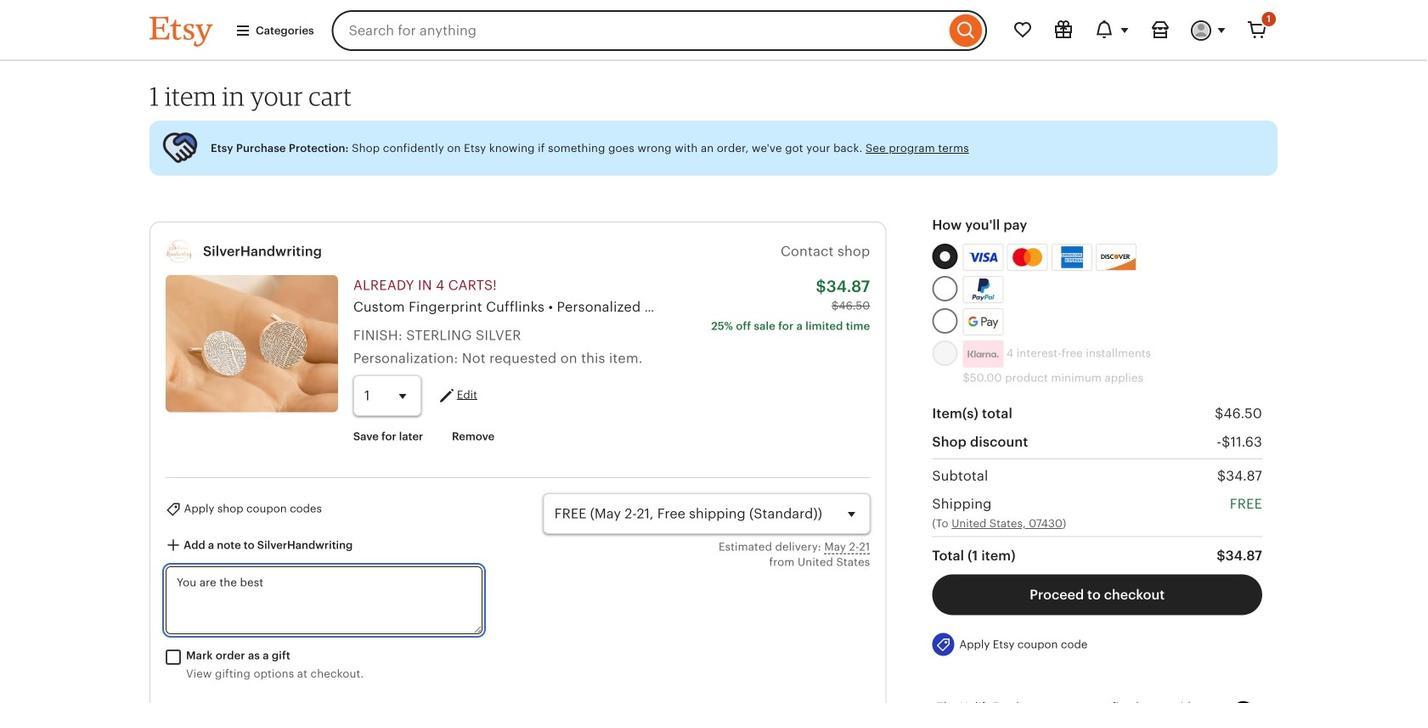Task type: vqa. For each thing, say whether or not it's contained in the screenshot.
Oystercatcher, fused glass art greetings card image
no



Task type: describe. For each thing, give the bounding box(es) containing it.
silverhandwriting image
[[166, 238, 193, 265]]

uplift fund image
[[1210, 700, 1258, 704]]

Search for anything text field
[[332, 10, 946, 51]]



Task type: locate. For each thing, give the bounding box(es) containing it.
None search field
[[332, 10, 987, 51]]

Add a note to SilverHandwriting (optional) text field
[[166, 567, 483, 635]]

banner
[[119, 0, 1309, 61]]

custom fingerprint cufflinks • personalized gift for dad • wedding gift for husband • memorial gift • actual fingerprint cuff links • cm28 image
[[166, 275, 338, 412]]



